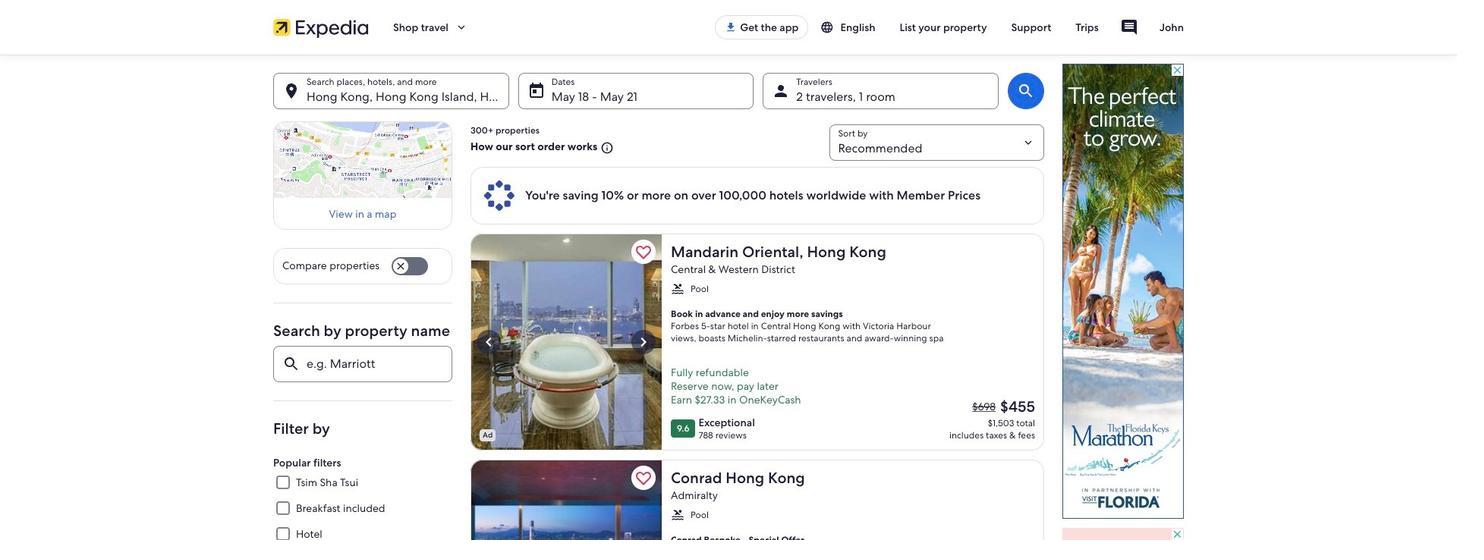 Task type: locate. For each thing, give the bounding box(es) containing it.
1 horizontal spatial small image
[[821, 20, 840, 34]]

small image
[[821, 20, 840, 34], [671, 508, 685, 522]]

small image
[[598, 141, 614, 154], [671, 282, 685, 296]]

1 vertical spatial small image
[[671, 282, 685, 296]]

0 horizontal spatial small image
[[671, 508, 685, 522]]

one key blue tier image
[[483, 179, 516, 213]]

show next image for mandarin oriental, hong kong image
[[634, 333, 653, 351]]

trailing image
[[455, 20, 468, 34]]

static map image image
[[273, 121, 452, 198]]

0 vertical spatial small image
[[821, 20, 840, 34]]

0 vertical spatial small image
[[598, 141, 614, 154]]



Task type: vqa. For each thing, say whether or not it's contained in the screenshot.
the Show next image for Virgin Hotels New York City
no



Task type: describe. For each thing, give the bounding box(es) containing it.
communication center icon image
[[1120, 18, 1138, 36]]

exterior detail image
[[471, 234, 662, 451]]

0 horizontal spatial small image
[[598, 141, 614, 154]]

search image
[[1017, 82, 1035, 100]]

show previous image for mandarin oriental, hong kong image
[[480, 333, 498, 351]]

executive lounge image
[[471, 460, 662, 540]]

download the app button image
[[725, 21, 737, 33]]

1 horizontal spatial small image
[[671, 282, 685, 296]]

expedia logo image
[[273, 17, 369, 38]]

1 vertical spatial small image
[[671, 508, 685, 522]]



